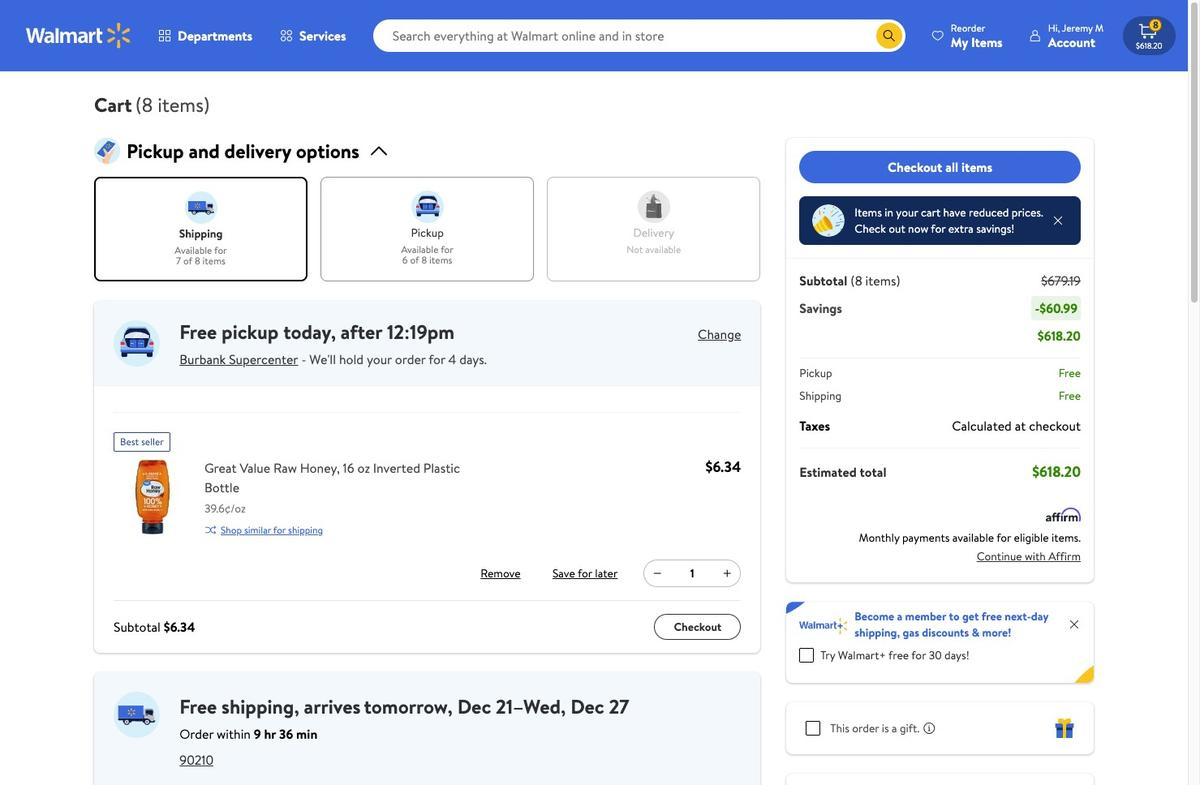 Task type: describe. For each thing, give the bounding box(es) containing it.
day
[[1032, 609, 1049, 625]]

1 vertical spatial your
[[367, 351, 392, 369]]

my
[[951, 33, 969, 51]]

pickup inside pickup available for 6 of 8 items
[[411, 225, 444, 241]]

extra
[[949, 221, 974, 237]]

Search search field
[[373, 19, 906, 52]]

delivery not available
[[627, 225, 681, 256]]

free pickup today, after 12:19pm
[[180, 318, 455, 346]]

checkout
[[1030, 417, 1082, 435]]

inverted
[[373, 460, 421, 477]]

9
[[254, 726, 261, 744]]

1 vertical spatial a
[[892, 721, 898, 737]]

min
[[296, 726, 318, 744]]

6
[[403, 254, 408, 267]]

fulfillment logo image
[[114, 693, 160, 739]]

$60.99
[[1040, 300, 1078, 317]]

pickup and delivery options
[[127, 137, 360, 165]]

hi,
[[1049, 21, 1061, 35]]

banner containing become a member to get free next-day shipping, gas discounts & more!
[[787, 602, 1094, 684]]

gas
[[903, 625, 920, 641]]

save
[[553, 566, 576, 582]]

honey,
[[300, 460, 340, 477]]

shop similar for shipping
[[221, 524, 323, 538]]

burbank
[[180, 351, 226, 369]]

gift.
[[900, 721, 920, 737]]

plastic
[[424, 460, 460, 477]]

(8 for cart
[[135, 91, 153, 119]]

12:19pm
[[387, 318, 455, 346]]

90210
[[180, 752, 214, 770]]

walmart plus image
[[800, 619, 849, 635]]

,
[[294, 693, 299, 721]]

1 horizontal spatial -
[[1036, 300, 1040, 317]]

supercenter
[[229, 351, 298, 369]]

30
[[929, 648, 942, 664]]

free inside become a member to get free next-day shipping, gas discounts & more!
[[982, 609, 1003, 625]]

this order is a gift.
[[831, 721, 920, 737]]

close nudge image
[[1052, 214, 1065, 227]]

2 vertical spatial $618.20
[[1033, 462, 1082, 482]]

cart
[[921, 205, 941, 221]]

savings!
[[977, 221, 1015, 237]]

close walmart plus section image
[[1069, 619, 1082, 632]]

27
[[609, 693, 630, 721]]

8 inside 8 $618.20
[[1154, 18, 1159, 32]]

more!
[[983, 625, 1012, 641]]

list containing pickup
[[94, 177, 761, 282]]

available for payments
[[953, 530, 995, 546]]

7
[[176, 254, 181, 268]]

services
[[300, 27, 346, 45]]

shipping inside shipping available for 7 of 8 items
[[179, 226, 223, 242]]

reorder
[[951, 21, 986, 35]]

great
[[205, 460, 237, 477]]

subtotal for subtotal (8 items)
[[800, 272, 848, 290]]

in
[[885, 205, 894, 221]]

8 $618.20
[[1137, 18, 1163, 51]]

&
[[972, 625, 980, 641]]

1 horizontal spatial $6.34
[[706, 457, 742, 477]]

delivery inside the 'delivery not available'
[[634, 225, 675, 241]]

1 vertical spatial shipping
[[288, 524, 323, 538]]

search icon image
[[883, 29, 896, 42]]

great value raw honey, 16 oz inverted plastic bottle, with add-on services, 39.6¢/oz, 1 in cart image
[[114, 459, 192, 537]]

burbank supercenter - we'll hold your order for 4 days.
[[180, 351, 487, 369]]

Try Walmart+ free for 30 days! checkbox
[[800, 649, 815, 663]]

all
[[946, 158, 959, 176]]

try walmart+ free for 30 days!
[[821, 648, 970, 664]]

checkout for checkout
[[674, 620, 722, 636]]

1 vertical spatial $618.20
[[1038, 327, 1082, 345]]

change button
[[698, 326, 742, 344]]

later
[[595, 566, 618, 582]]

today, after 12:19pm element
[[283, 318, 455, 346]]

continue
[[977, 548, 1023, 565]]

free shipping , arrives tomorrow, dec 21–wed, dec 27 order within 9 hr 36 min 90210
[[180, 693, 630, 770]]

checkout all items
[[888, 158, 993, 176]]

total
[[860, 463, 887, 481]]

checkout for checkout all items
[[888, 158, 943, 176]]

out
[[889, 221, 906, 237]]

0 horizontal spatial order
[[395, 351, 426, 369]]

try
[[821, 648, 836, 664]]

within
[[217, 726, 251, 744]]

payments
[[903, 530, 950, 546]]

remove
[[481, 566, 521, 582]]

pickup and delivery options button
[[94, 137, 761, 165]]

best
[[120, 435, 139, 449]]

next-
[[1005, 609, 1032, 625]]

reduced price image
[[813, 205, 845, 237]]

pickup available for 6 of 8 items
[[401, 225, 454, 267]]

1 horizontal spatial order
[[853, 721, 880, 737]]

$679.19
[[1042, 272, 1082, 290]]

your inside items in your cart have reduced prices. check out now for extra savings!
[[897, 205, 919, 221]]

departments button
[[145, 16, 266, 55]]

remove button
[[475, 561, 527, 587]]

for inside button
[[578, 566, 593, 582]]

0 vertical spatial $618.20
[[1137, 40, 1163, 51]]

hr
[[264, 726, 276, 744]]

prices.
[[1012, 205, 1044, 221]]

reorder my items
[[951, 21, 1003, 51]]

intent image for pickup image
[[411, 191, 444, 223]]

order
[[180, 726, 214, 744]]

for left 4
[[429, 351, 446, 369]]

shipping,
[[855, 625, 901, 641]]

monthly payments available for eligible items. continue with affirm
[[859, 530, 1082, 565]]

gifting image
[[1056, 719, 1075, 739]]

save for later
[[553, 566, 618, 582]]

become a member to get free next-day shipping, gas discounts & more!
[[855, 609, 1049, 641]]

a inside become a member to get free next-day shipping, gas discounts & more!
[[898, 609, 903, 625]]

not
[[627, 242, 643, 256]]

items inside reorder my items
[[972, 33, 1003, 51]]

free inside free shipping , arrives tomorrow, dec 21–wed, dec 27 order within 9 hr 36 min 90210
[[180, 693, 217, 721]]

cart
[[94, 91, 132, 119]]

shop similar for shipping button
[[221, 524, 336, 538]]



Task type: locate. For each thing, give the bounding box(es) containing it.
for right 6
[[441, 242, 454, 256]]

tomorrow,
[[364, 693, 453, 721]]

1 vertical spatial -
[[302, 351, 307, 369]]

items inside shipping available for 7 of 8 items
[[203, 254, 226, 268]]

0 horizontal spatial 8
[[195, 254, 200, 268]]

items) down check
[[866, 272, 901, 290]]

a left gas
[[898, 609, 903, 625]]

for inside pickup available for 6 of 8 items
[[441, 242, 454, 256]]

2 dec from the left
[[571, 693, 605, 721]]

seller
[[141, 435, 164, 449]]

of right the "7"
[[183, 254, 192, 268]]

items) for subtotal (8 items)
[[866, 272, 901, 290]]

available right not
[[646, 242, 681, 256]]

your right in
[[897, 205, 919, 221]]

1 vertical spatial pickup
[[800, 365, 833, 382]]

pickup
[[411, 225, 444, 241], [222, 318, 279, 346]]

at
[[1015, 417, 1027, 435]]

available inside shipping available for 7 of 8 items
[[175, 243, 212, 257]]

calculated
[[953, 417, 1012, 435]]

shipping
[[800, 388, 842, 404]]

available down intent image for pickup
[[401, 242, 439, 256]]

0 vertical spatial a
[[898, 609, 903, 625]]

(8
[[135, 91, 153, 119], [851, 272, 863, 290]]

best seller alert
[[114, 426, 170, 452]]

0 vertical spatial -
[[1036, 300, 1040, 317]]

0 horizontal spatial items)
[[158, 91, 210, 119]]

0 vertical spatial delivery
[[225, 137, 291, 165]]

free shipping, arrives tomorrow, dec 21 to wed, dec 27 90210 element
[[94, 673, 761, 780]]

0 horizontal spatial checkout
[[674, 620, 722, 636]]

0 vertical spatial pickup
[[127, 137, 184, 165]]

available inside monthly payments available for eligible items. continue with affirm
[[953, 530, 995, 546]]

8 right m
[[1154, 18, 1159, 32]]

savings
[[800, 300, 843, 317]]

member
[[906, 609, 947, 625]]

delivery up not
[[634, 225, 675, 241]]

items right 6
[[430, 254, 453, 267]]

shipping available for 7 of 8 items
[[175, 226, 227, 268]]

8 for pickup
[[422, 254, 427, 267]]

items right the "7"
[[203, 254, 226, 268]]

0 vertical spatial pickup
[[411, 225, 444, 241]]

1 horizontal spatial of
[[410, 254, 419, 267]]

cart (8 items)
[[94, 91, 210, 119]]

delivery right and
[[225, 137, 291, 165]]

order left is
[[853, 721, 880, 737]]

0 vertical spatial items
[[972, 33, 1003, 51]]

items in your cart have reduced prices. check out now for extra savings!
[[855, 205, 1044, 237]]

best seller
[[120, 435, 164, 449]]

0 vertical spatial order
[[395, 351, 426, 369]]

16
[[343, 460, 355, 477]]

available for shipping
[[175, 243, 212, 257]]

change
[[698, 326, 742, 344]]

2 vertical spatial shipping
[[222, 693, 294, 721]]

1 horizontal spatial items
[[430, 254, 453, 267]]

bottle
[[205, 479, 240, 497]]

of inside shipping available for 7 of 8 items
[[183, 254, 192, 268]]

free right get
[[982, 609, 1003, 625]]

services button
[[266, 16, 360, 55]]

of inside pickup available for 6 of 8 items
[[410, 254, 419, 267]]

checkout all items button
[[800, 151, 1082, 183]]

intent image for shipping image
[[185, 192, 217, 224]]

for right the "7"
[[214, 243, 227, 257]]

to
[[950, 609, 960, 625]]

have
[[944, 205, 967, 221]]

1 horizontal spatial available
[[953, 530, 995, 546]]

pickup down intent image for pickup
[[411, 225, 444, 241]]

and
[[189, 137, 220, 165]]

0 horizontal spatial -
[[302, 351, 307, 369]]

order down the 12:19pm
[[395, 351, 426, 369]]

check
[[855, 221, 887, 237]]

get
[[963, 609, 980, 625]]

1 dec from the left
[[458, 693, 491, 721]]

available down intent image for shipping
[[175, 243, 212, 257]]

0 vertical spatial $6.34
[[706, 457, 742, 477]]

shipping inside free shipping , arrives tomorrow, dec 21–wed, dec 27 order within 9 hr 36 min 90210
[[222, 693, 294, 721]]

1 vertical spatial available
[[953, 530, 995, 546]]

eligible
[[1015, 530, 1050, 546]]

save for later button
[[550, 561, 621, 587]]

pickup up burbank supercenter button
[[222, 318, 279, 346]]

21–wed,
[[496, 693, 566, 721]]

burbank supercenter button
[[180, 347, 298, 373]]

Walmart Site-Wide search field
[[373, 19, 906, 52]]

0 horizontal spatial of
[[183, 254, 192, 268]]

available inside pickup available for 6 of 8 items
[[401, 242, 439, 256]]

available for pickup
[[401, 242, 439, 256]]

days!
[[945, 648, 970, 664]]

available for not
[[646, 242, 681, 256]]

0 vertical spatial checkout
[[888, 158, 943, 176]]

pickup down cart (8 items)
[[127, 137, 184, 165]]

with
[[1025, 548, 1047, 565]]

dec left the 27
[[571, 693, 605, 721]]

1 horizontal spatial 8
[[422, 254, 427, 267]]

2 horizontal spatial 8
[[1154, 18, 1159, 32]]

for left 30
[[912, 648, 927, 664]]

1 horizontal spatial subtotal
[[800, 272, 848, 290]]

items
[[972, 33, 1003, 51], [855, 205, 882, 221]]

subtotal
[[800, 272, 848, 290], [114, 619, 161, 637]]

affirm image
[[1047, 508, 1082, 522]]

raw
[[274, 460, 297, 477]]

0 horizontal spatial $6.34
[[164, 619, 195, 637]]

1 horizontal spatial checkout
[[888, 158, 943, 176]]

0 horizontal spatial dec
[[458, 693, 491, 721]]

cart_gic_illustration image
[[94, 138, 120, 164]]

your right hold
[[367, 351, 392, 369]]

of right 6
[[410, 254, 419, 267]]

2 horizontal spatial items
[[962, 158, 993, 176]]

order
[[395, 351, 426, 369], [853, 721, 880, 737]]

items inside button
[[962, 158, 993, 176]]

discounts
[[923, 625, 970, 641]]

items inside pickup available for 6 of 8 items
[[430, 254, 453, 267]]

39.6¢/oz
[[205, 501, 246, 517]]

this
[[831, 721, 850, 737]]

items for pickup
[[430, 254, 453, 267]]

continue with affirm link
[[977, 544, 1082, 570]]

0 horizontal spatial subtotal
[[114, 619, 161, 637]]

decrease quantity great value raw honey, 16 oz inverted plastic bottle, current quantity 1 image
[[651, 568, 664, 581]]

1 horizontal spatial available
[[401, 242, 439, 256]]

now
[[909, 221, 929, 237]]

1 horizontal spatial delivery
[[634, 225, 675, 241]]

items right my
[[972, 33, 1003, 51]]

pickup for pickup
[[800, 365, 833, 382]]

learn more about gifting image
[[923, 723, 936, 736]]

0 vertical spatial available
[[646, 242, 681, 256]]

for inside shipping available for 7 of 8 items
[[214, 243, 227, 257]]

list
[[94, 177, 761, 282]]

pickup up shipping
[[800, 365, 833, 382]]

1 vertical spatial items
[[855, 205, 882, 221]]

1 horizontal spatial items
[[972, 33, 1003, 51]]

0 horizontal spatial your
[[367, 351, 392, 369]]

estimated
[[800, 463, 857, 481]]

0 horizontal spatial (8
[[135, 91, 153, 119]]

for
[[932, 221, 946, 237], [441, 242, 454, 256], [214, 243, 227, 257], [429, 351, 446, 369], [273, 524, 286, 538], [997, 530, 1012, 546], [578, 566, 593, 582], [912, 648, 927, 664]]

0 horizontal spatial available
[[646, 242, 681, 256]]

1 vertical spatial order
[[853, 721, 880, 737]]

great value raw honey, 16 oz inverted plastic bottle 39.6¢/oz
[[205, 460, 460, 517]]

items) for cart (8 items)
[[158, 91, 210, 119]]

items right "all"
[[962, 158, 993, 176]]

This order is a gift. checkbox
[[807, 722, 821, 736]]

of for pickup
[[410, 254, 419, 267]]

0 vertical spatial free
[[982, 609, 1003, 625]]

checkout button
[[655, 615, 742, 641]]

of for shipping
[[183, 254, 192, 268]]

shop
[[221, 524, 242, 538]]

options
[[296, 137, 360, 165]]

oz
[[358, 460, 370, 477]]

1 horizontal spatial pickup
[[800, 365, 833, 382]]

items for shipping
[[203, 254, 226, 268]]

increase quantity great value raw honey, 16 oz inverted plastic bottle, current quantity 1 image
[[721, 568, 734, 581]]

dec left 21–wed,
[[458, 693, 491, 721]]

0 vertical spatial shipping
[[179, 226, 223, 242]]

1 vertical spatial items)
[[866, 272, 901, 290]]

m
[[1096, 21, 1104, 35]]

4
[[449, 351, 457, 369]]

1 vertical spatial $6.34
[[164, 619, 195, 637]]

checkout down 1
[[674, 620, 722, 636]]

8 right 6
[[422, 254, 427, 267]]

(8 for subtotal
[[851, 272, 863, 290]]

0 horizontal spatial pickup
[[127, 137, 184, 165]]

$618.20 down $60.99
[[1038, 327, 1082, 345]]

0 vertical spatial subtotal
[[800, 272, 848, 290]]

0 horizontal spatial items
[[855, 205, 882, 221]]

1 vertical spatial subtotal
[[114, 619, 161, 637]]

a right is
[[892, 721, 898, 737]]

1 vertical spatial free
[[889, 648, 910, 664]]

free down gas
[[889, 648, 910, 664]]

0 horizontal spatial available
[[175, 243, 212, 257]]

intent image for delivery image
[[638, 191, 670, 223]]

0 horizontal spatial free
[[889, 648, 910, 664]]

is
[[882, 721, 890, 737]]

1 vertical spatial (8
[[851, 272, 863, 290]]

for right save at the left
[[578, 566, 593, 582]]

for up continue
[[997, 530, 1012, 546]]

checkout left "all"
[[888, 158, 943, 176]]

account
[[1049, 33, 1096, 51]]

available inside the 'delivery not available'
[[646, 242, 681, 256]]

shipping
[[179, 226, 223, 242], [288, 524, 323, 538], [222, 693, 294, 721]]

0 vertical spatial your
[[897, 205, 919, 221]]

value
[[240, 460, 271, 477]]

1 horizontal spatial items)
[[866, 272, 901, 290]]

0 horizontal spatial items
[[203, 254, 226, 268]]

1 vertical spatial pickup
[[222, 318, 279, 346]]

0 horizontal spatial delivery
[[225, 137, 291, 165]]

monthly
[[859, 530, 900, 546]]

pickup for pickup and delivery options
[[127, 137, 184, 165]]

for inside monthly payments available for eligible items. continue with affirm
[[997, 530, 1012, 546]]

calculated at checkout
[[953, 417, 1082, 435]]

walmart image
[[26, 23, 132, 49]]

for right now
[[932, 221, 946, 237]]

items left in
[[855, 205, 882, 221]]

items) up and
[[158, 91, 210, 119]]

8 inside shipping available for 7 of 8 items
[[195, 254, 200, 268]]

8
[[1154, 18, 1159, 32], [422, 254, 427, 267], [195, 254, 200, 268]]

shipping up 9 on the bottom left of page
[[222, 693, 294, 721]]

delivery
[[225, 137, 291, 165], [634, 225, 675, 241]]

8 inside pickup available for 6 of 8 items
[[422, 254, 427, 267]]

8 right the "7"
[[195, 254, 200, 268]]

1 horizontal spatial (8
[[851, 272, 863, 290]]

affirm
[[1049, 548, 1082, 565]]

become
[[855, 609, 895, 625]]

for inside items in your cart have reduced prices. check out now for extra savings!
[[932, 221, 946, 237]]

banner
[[787, 602, 1094, 684]]

subtotal for subtotal $6.34
[[114, 619, 161, 637]]

$618.20 right hi, jeremy m account at the right of the page
[[1137, 40, 1163, 51]]

(8 right cart
[[135, 91, 153, 119]]

items inside items in your cart have reduced prices. check out now for extra savings!
[[855, 205, 882, 221]]

estimated total
[[800, 463, 887, 481]]

shipping down intent image for shipping
[[179, 226, 223, 242]]

1 horizontal spatial pickup
[[411, 225, 444, 241]]

1 vertical spatial checkout
[[674, 620, 722, 636]]

1 horizontal spatial free
[[982, 609, 1003, 625]]

today,
[[283, 318, 336, 346]]

1 vertical spatial delivery
[[634, 225, 675, 241]]

0 horizontal spatial pickup
[[222, 318, 279, 346]]

1 horizontal spatial your
[[897, 205, 919, 221]]

after
[[341, 318, 383, 346]]

available up continue
[[953, 530, 995, 546]]

0 vertical spatial items)
[[158, 91, 210, 119]]

1
[[691, 566, 695, 582]]

(8 down check
[[851, 272, 863, 290]]

for right the similar
[[273, 524, 286, 538]]

$618.20 up affirm icon
[[1033, 462, 1082, 482]]

shipping right the similar
[[288, 524, 323, 538]]

we'll
[[310, 351, 336, 369]]

1 horizontal spatial dec
[[571, 693, 605, 721]]

of
[[410, 254, 419, 267], [183, 254, 192, 268]]

days.
[[460, 351, 487, 369]]

36
[[279, 726, 293, 744]]

0 vertical spatial (8
[[135, 91, 153, 119]]

similar
[[244, 524, 271, 538]]

departments
[[178, 27, 253, 45]]

subtotal (8 items)
[[800, 272, 901, 290]]

subtotal $6.34
[[114, 619, 195, 637]]

8 for shipping
[[195, 254, 200, 268]]



Task type: vqa. For each thing, say whether or not it's contained in the screenshot.
Holiday Food link
no



